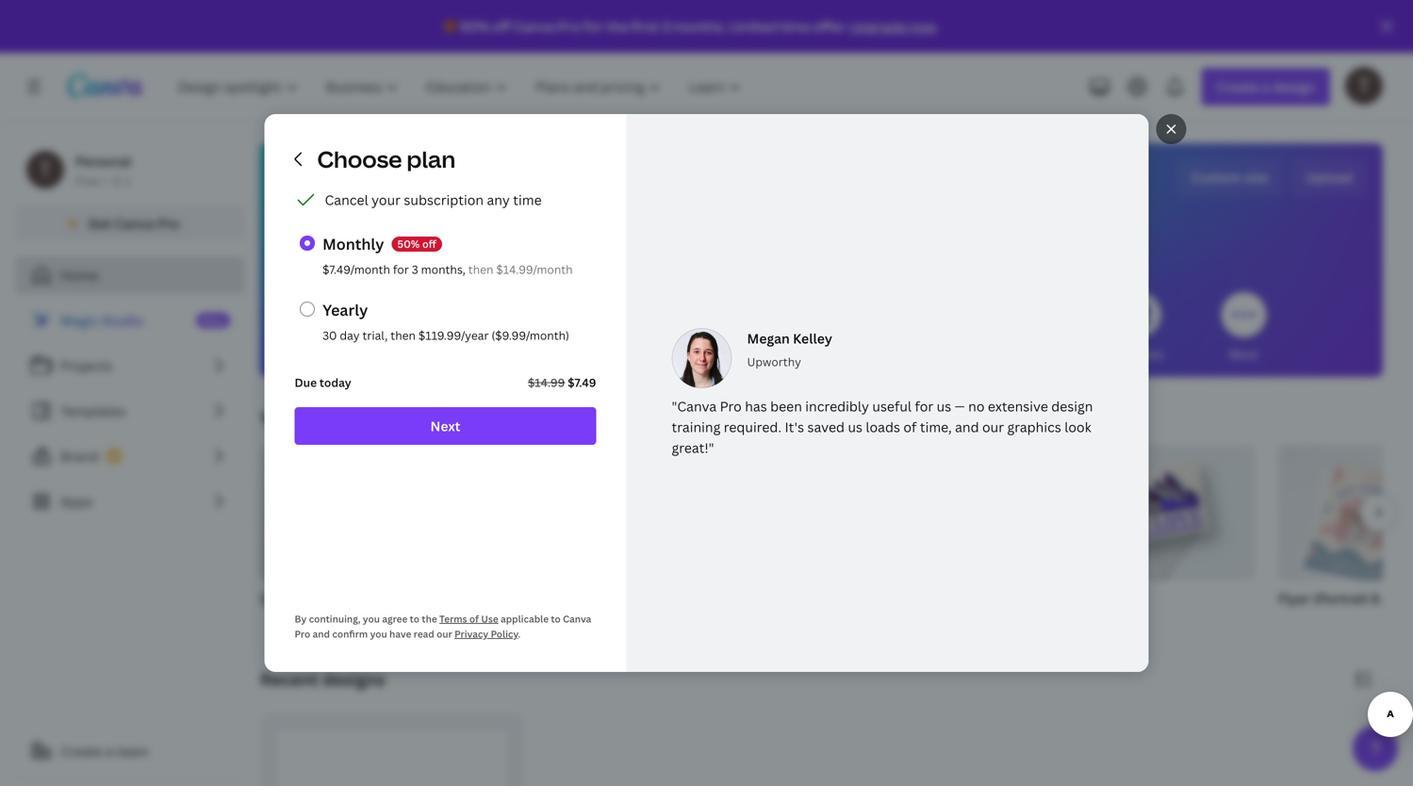 Task type: locate. For each thing, give the bounding box(es) containing it.
the up the read
[[422, 613, 437, 626]]

pro inside button
[[157, 215, 179, 232]]

us left —
[[937, 397, 952, 415]]

1 horizontal spatial then
[[468, 262, 494, 277]]

policy
[[491, 628, 518, 641]]

to
[[392, 407, 409, 430], [410, 613, 420, 626], [551, 613, 561, 626]]

0 vertical spatial 50%
[[460, 17, 489, 35]]

0 horizontal spatial 50%
[[397, 237, 420, 251]]

0 horizontal spatial .
[[518, 628, 521, 641]]

canva right get
[[114, 215, 154, 232]]

off up "months,"
[[422, 237, 436, 251]]

3
[[662, 17, 670, 35], [412, 262, 418, 277]]

2 horizontal spatial canva
[[563, 613, 592, 626]]

whiteboards button
[[575, 279, 646, 377]]

postcard group
[[1075, 445, 1256, 632]]

1 horizontal spatial canva
[[514, 17, 555, 35]]

and down —
[[955, 418, 979, 436]]

group for whiteboard group
[[464, 445, 645, 581]]

next button
[[295, 407, 596, 445]]

1 vertical spatial .
[[518, 628, 521, 641]]

to up the read
[[410, 613, 420, 626]]

then right "months,"
[[468, 262, 494, 277]]

1 vertical spatial canva
[[114, 215, 154, 232]]

for down 50% off
[[393, 262, 409, 277]]

our down no
[[983, 418, 1004, 436]]

1 horizontal spatial 50%
[[460, 17, 489, 35]]

yearly
[[323, 300, 368, 320]]

group
[[260, 445, 441, 581], [464, 445, 645, 581], [668, 445, 849, 581], [871, 445, 1052, 581], [1075, 445, 1256, 581], [1279, 445, 1414, 587]]

$7.49/month
[[323, 262, 390, 277]]

for up time,
[[915, 397, 934, 415]]

us
[[937, 397, 952, 415], [848, 418, 863, 436]]

get canva pro button
[[15, 206, 245, 241]]

0 horizontal spatial canva
[[114, 215, 154, 232]]

trial,
[[363, 328, 388, 343]]

1 horizontal spatial the
[[607, 17, 629, 35]]

social
[[787, 347, 820, 362]]

3 down 50% off
[[412, 262, 418, 277]]

time right any
[[513, 191, 542, 209]]

you for will
[[757, 165, 813, 206]]

off right 🎁
[[492, 17, 511, 35]]

1 vertical spatial and
[[313, 628, 330, 641]]

presentations
[[678, 347, 754, 362]]

choose
[[317, 144, 402, 174]]

then right trial,
[[391, 328, 416, 343]]

brand link
[[15, 438, 245, 475]]

1 vertical spatial of
[[470, 613, 479, 626]]

us down incredibly
[[848, 418, 863, 436]]

magic studio
[[60, 312, 144, 330]]

you left have
[[370, 628, 387, 641]]

social media button
[[787, 279, 857, 377]]

to inside applicable to canva pro and confirm you have read our
[[551, 613, 561, 626]]

1 vertical spatial 50%
[[397, 237, 420, 251]]

use
[[481, 613, 499, 626]]

1 vertical spatial then
[[391, 328, 416, 343]]

extensive
[[988, 397, 1048, 415]]

0 horizontal spatial for
[[393, 262, 409, 277]]

great!"
[[672, 439, 714, 457]]

to right applicable
[[551, 613, 561, 626]]

incredibly
[[806, 397, 869, 415]]

0 horizontal spatial then
[[391, 328, 416, 343]]

time
[[780, 17, 810, 35], [513, 191, 542, 209]]

0 vertical spatial time
[[780, 17, 810, 35]]

2 horizontal spatial for
[[915, 397, 934, 415]]

0 vertical spatial and
[[955, 418, 979, 436]]

of up privacy
[[470, 613, 479, 626]]

0 vertical spatial us
[[937, 397, 952, 415]]

1 horizontal spatial us
[[937, 397, 952, 415]]

pro left has
[[720, 397, 742, 415]]

1 horizontal spatial off
[[492, 17, 511, 35]]

2 vertical spatial you
[[370, 628, 387, 641]]

and down continuing,
[[313, 628, 330, 641]]

canva right applicable
[[563, 613, 592, 626]]

and inside applicable to canva pro and confirm you have read our
[[313, 628, 330, 641]]

0 vertical spatial you
[[757, 165, 813, 206]]

1 horizontal spatial our
[[983, 418, 1004, 436]]

0 vertical spatial the
[[607, 17, 629, 35]]

cancel
[[325, 191, 368, 209]]

training
[[672, 418, 721, 436]]

$7.49
[[568, 375, 596, 390]]

list
[[15, 302, 245, 521]]

1 vertical spatial you
[[363, 613, 380, 626]]

our inside "canva pro has been incredibly useful for us — no extensive design training required. it's saved us loads of time, and our graphics look great!"
[[983, 418, 1004, 436]]

50% right 🎁
[[460, 17, 489, 35]]

. down applicable
[[518, 628, 521, 641]]

of
[[904, 418, 917, 436], [470, 613, 479, 626]]

pro left the first at the left of the page
[[558, 17, 581, 35]]

media
[[823, 347, 857, 362]]

canva right 🎁
[[514, 17, 555, 35]]

1 vertical spatial off
[[422, 237, 436, 251]]

0 horizontal spatial of
[[470, 613, 479, 626]]

canva inside applicable to canva pro and confirm you have read our
[[563, 613, 592, 626]]

websites
[[1114, 347, 1164, 362]]

1 horizontal spatial and
[[955, 418, 979, 436]]

get canva pro
[[88, 215, 179, 232]]

saved
[[808, 418, 845, 436]]

more
[[1230, 347, 1259, 362]]

terms of use link
[[439, 613, 499, 626]]

0 horizontal spatial us
[[848, 418, 863, 436]]

1 vertical spatial our
[[437, 628, 452, 641]]

for left the first at the left of the page
[[584, 17, 604, 35]]

🎁 50% off canva pro for the first 3 months. limited time offer. upgrade now .
[[444, 17, 939, 35]]

agree
[[382, 613, 408, 626]]

our down terms at the left bottom
[[437, 628, 452, 641]]

months.
[[673, 17, 726, 35]]

recent
[[260, 668, 318, 691]]

4 group from the left
[[871, 445, 1052, 581]]

None search field
[[539, 228, 1105, 266]]

then
[[468, 262, 494, 277], [391, 328, 416, 343]]

2 vertical spatial canva
[[563, 613, 592, 626]]

of inside "canva pro has been incredibly useful for us — no extensive design training required. it's saved us loads of time, and our graphics look great!"
[[904, 418, 917, 436]]

0 horizontal spatial our
[[437, 628, 452, 641]]

1 horizontal spatial of
[[904, 418, 917, 436]]

today
[[320, 375, 351, 390]]

privacy
[[455, 628, 489, 641]]

flyer
[[1279, 590, 1311, 608]]

then inside yearly 30 day trial, then $119.99/year ($9.99/month)
[[391, 328, 416, 343]]

3 right the first at the left of the page
[[662, 17, 670, 35]]

1 horizontal spatial for
[[584, 17, 604, 35]]

resume group
[[871, 445, 1052, 581]]

then for yearly
[[391, 328, 416, 343]]

1 vertical spatial time
[[513, 191, 542, 209]]

"canva pro has been incredibly useful for us — no extensive design training required. it's saved us loads of time, and our graphics look great!"
[[672, 397, 1093, 457]]

2 vertical spatial for
[[915, 397, 934, 415]]

50% up $7.49/month for 3 months, then $14.99/month
[[397, 237, 420, 251]]

for
[[584, 17, 604, 35], [393, 262, 409, 277], [915, 397, 934, 415]]

first
[[632, 17, 660, 35]]

it's
[[785, 418, 804, 436]]

day
[[340, 328, 360, 343]]

you for continuing,
[[363, 613, 380, 626]]

6 group from the left
[[1279, 445, 1414, 587]]

recent designs
[[260, 668, 385, 691]]

and
[[955, 418, 979, 436], [313, 628, 330, 641]]

50%
[[460, 17, 489, 35], [397, 237, 420, 251]]

you left agree on the left
[[363, 613, 380, 626]]

create a team button
[[15, 733, 245, 770]]

then for $7.49/month
[[468, 262, 494, 277]]

required.
[[724, 418, 782, 436]]

you right will
[[757, 165, 813, 206]]

time left offer.
[[780, 17, 810, 35]]

designs
[[322, 668, 385, 691]]

0 vertical spatial for
[[584, 17, 604, 35]]

will
[[702, 165, 750, 206]]

30
[[323, 328, 337, 343]]

0 horizontal spatial time
[[513, 191, 542, 209]]

pro up home link
[[157, 215, 179, 232]]

. right upgrade
[[936, 17, 939, 35]]

you inside applicable to canva pro and confirm you have read our
[[370, 628, 387, 641]]

0 vertical spatial of
[[904, 418, 917, 436]]

0 vertical spatial our
[[983, 418, 1004, 436]]

brand
[[60, 447, 99, 465]]

subscription
[[404, 191, 484, 209]]

5 group from the left
[[1075, 445, 1256, 581]]

0 vertical spatial then
[[468, 262, 494, 277]]

group for postcard group
[[1075, 445, 1256, 581]]

0 vertical spatial .
[[936, 17, 939, 35]]

0 horizontal spatial and
[[313, 628, 330, 641]]

projects link
[[15, 347, 245, 385]]

2 group from the left
[[464, 445, 645, 581]]

the
[[607, 17, 629, 35], [422, 613, 437, 626]]

you
[[757, 165, 813, 206], [363, 613, 380, 626], [370, 628, 387, 641]]

0 horizontal spatial 3
[[412, 262, 418, 277]]

0 horizontal spatial the
[[422, 613, 437, 626]]

privacy policy .
[[455, 628, 521, 641]]

pro inside applicable to canva pro and confirm you have read our
[[295, 628, 310, 641]]

our
[[983, 418, 1004, 436], [437, 628, 452, 641]]

home
[[60, 266, 98, 284]]

of left time,
[[904, 418, 917, 436]]

1 group from the left
[[260, 445, 441, 581]]

pro down by
[[295, 628, 310, 641]]

1 horizontal spatial 3
[[662, 17, 670, 35]]

1 horizontal spatial time
[[780, 17, 810, 35]]

the left the first at the left of the page
[[607, 17, 629, 35]]



Task type: vqa. For each thing, say whether or not it's contained in the screenshot.
LIGHT
no



Task type: describe. For each thing, give the bounding box(es) containing it.
any
[[487, 191, 510, 209]]

"canva
[[672, 397, 717, 415]]

3 group from the left
[[668, 445, 849, 581]]

now
[[909, 17, 936, 35]]

graphics
[[1008, 418, 1062, 436]]

templates link
[[15, 392, 245, 430]]

confirm
[[332, 628, 368, 641]]

studio
[[101, 312, 144, 330]]

websites button
[[1114, 279, 1164, 377]]

useful
[[873, 397, 912, 415]]

yearly 30 day trial, then $119.99/year ($9.99/month)
[[323, 300, 570, 343]]

0 horizontal spatial off
[[422, 237, 436, 251]]

0 vertical spatial off
[[492, 17, 511, 35]]

canva inside button
[[114, 215, 154, 232]]

$119.99/year
[[419, 328, 489, 343]]

cancel your subscription any time
[[325, 191, 542, 209]]

time,
[[920, 418, 952, 436]]

pro inside "canva pro has been incredibly useful for us — no extensive design training required. it's saved us loads of time, and our graphics look great!"
[[720, 397, 742, 415]]

next
[[431, 417, 461, 435]]

what will you
[[616, 165, 819, 206]]

1 vertical spatial for
[[393, 262, 409, 277]]

create a team
[[60, 743, 149, 761]]

free •
[[75, 173, 107, 189]]

megan kelley upworthy
[[747, 330, 833, 370]]

doc
[[260, 590, 286, 608]]

1
[[125, 173, 131, 189]]

0 vertical spatial 3
[[662, 17, 670, 35]]

more button
[[1222, 279, 1267, 377]]

might
[[295, 407, 343, 430]]

($9.99/month)
[[492, 328, 570, 343]]

flyer (portrait 8.5 × 11 in) group
[[1279, 445, 1414, 632]]

free
[[75, 173, 99, 189]]

(portrait
[[1314, 590, 1368, 608]]

get
[[88, 215, 111, 232]]

$14.99
[[528, 375, 565, 390]]

and inside "canva pro has been incredibly useful for us — no extensive design training required. it's saved us loads of time, and our graphics look great!"
[[955, 418, 979, 436]]

team
[[116, 743, 149, 761]]

top level navigation element
[[166, 68, 758, 106]]

11
[[1404, 590, 1414, 608]]

social media
[[787, 347, 857, 362]]

has
[[745, 397, 767, 415]]

flyer (portrait 8.5 × 11
[[1279, 590, 1414, 608]]

1 horizontal spatial .
[[936, 17, 939, 35]]

$14.99 $7.49
[[528, 375, 596, 390]]

kelley
[[793, 330, 833, 347]]

by
[[295, 613, 307, 626]]

create
[[60, 743, 103, 761]]

×
[[1394, 590, 1401, 608]]

due today
[[295, 375, 351, 390]]

no
[[969, 397, 985, 415]]

privacy policy link
[[455, 628, 518, 641]]

1 vertical spatial 3
[[412, 262, 418, 277]]

group for resume group at the bottom of page
[[871, 445, 1052, 581]]

home link
[[15, 256, 245, 294]]

—
[[955, 397, 965, 415]]

loads
[[866, 418, 900, 436]]

want
[[347, 407, 388, 430]]

$14.99/month
[[496, 262, 573, 277]]

0 vertical spatial canva
[[514, 17, 555, 35]]

design
[[1052, 397, 1093, 415]]

our inside applicable to canva pro and confirm you have read our
[[437, 628, 452, 641]]

read
[[414, 628, 434, 641]]

upworthy
[[747, 354, 801, 370]]

upgrade
[[850, 17, 906, 35]]

continuing,
[[309, 613, 361, 626]]

whiteboard group
[[464, 445, 645, 632]]

doc group
[[260, 445, 441, 632]]

choose plan
[[317, 144, 456, 174]]

upgrade now button
[[850, 17, 936, 35]]

months,
[[421, 262, 466, 277]]

try...
[[413, 407, 450, 430]]

terms
[[439, 613, 467, 626]]

$7.49/month for 3 months, then $14.99/month
[[323, 262, 573, 277]]

what
[[616, 165, 696, 206]]

monthly
[[323, 234, 384, 254]]

group for doc group
[[260, 445, 441, 581]]

•
[[103, 173, 107, 189]]

templates
[[60, 402, 126, 420]]

1 vertical spatial the
[[422, 613, 437, 626]]

applicable to canva pro and confirm you have read our
[[295, 613, 592, 641]]

due
[[295, 375, 317, 390]]

apps
[[60, 493, 93, 511]]

plan
[[407, 144, 456, 174]]

applicable
[[501, 613, 549, 626]]

for inside "canva pro has been incredibly useful for us — no extensive design training required. it's saved us loads of time, and our graphics look great!"
[[915, 397, 934, 415]]

by continuing, you agree to the terms of use
[[295, 613, 499, 626]]

projects
[[60, 357, 113, 375]]

apps link
[[15, 483, 245, 521]]

whiteboards
[[575, 347, 646, 362]]

offer.
[[813, 17, 848, 35]]

your
[[372, 191, 401, 209]]

list containing magic studio
[[15, 302, 245, 521]]

group for flyer (portrait 8.5 × 11 in) group
[[1279, 445, 1414, 587]]

been
[[771, 397, 802, 415]]

you might want to try...
[[260, 407, 450, 430]]

to left try...
[[392, 407, 409, 430]]

limited
[[729, 17, 778, 35]]

1 vertical spatial us
[[848, 418, 863, 436]]



